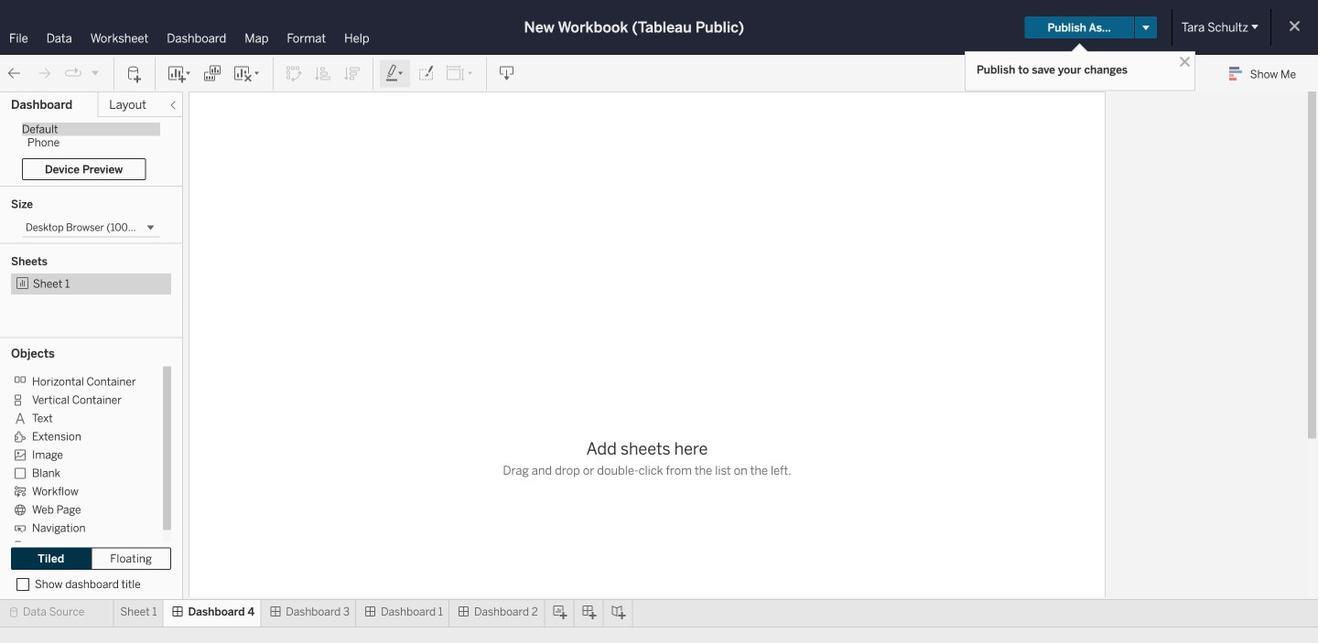 Task type: vqa. For each thing, say whether or not it's contained in the screenshot.
1st option from the top of the OBJECTS "list box"
yes



Task type: describe. For each thing, give the bounding box(es) containing it.
collapse image
[[168, 100, 179, 111]]

fit image
[[446, 65, 475, 83]]

sort descending image
[[343, 65, 362, 83]]

1 horizontal spatial replay animation image
[[90, 67, 101, 78]]

highlight image
[[385, 65, 406, 83]]

new data source image
[[125, 65, 144, 83]]

clear sheet image
[[233, 65, 262, 83]]

new worksheet image
[[167, 65, 192, 83]]

5 option from the top
[[11, 446, 151, 464]]

download image
[[498, 65, 517, 83]]

10 option from the top
[[11, 537, 151, 556]]

4 option from the top
[[11, 427, 151, 446]]

duplicate image
[[203, 65, 222, 83]]

togglestate option group
[[11, 548, 171, 571]]

7 option from the top
[[11, 482, 151, 501]]



Task type: locate. For each thing, give the bounding box(es) containing it.
format workbook image
[[417, 65, 435, 83]]

sort ascending image
[[314, 65, 332, 83]]

3 option from the top
[[11, 409, 151, 427]]

redo image
[[35, 65, 53, 83]]

close image
[[1177, 53, 1194, 71]]

replay animation image right redo image
[[64, 64, 82, 83]]

9 option from the top
[[11, 519, 151, 537]]

6 option from the top
[[11, 464, 151, 482]]

swap rows and columns image
[[285, 65, 303, 83]]

2 option from the top
[[11, 391, 151, 409]]

replay animation image
[[64, 64, 82, 83], [90, 67, 101, 78]]

replay animation image left new data source image on the top left
[[90, 67, 101, 78]]

undo image
[[5, 65, 24, 83]]

objects list box
[[11, 367, 171, 556]]

1 option from the top
[[11, 372, 151, 391]]

0 horizontal spatial replay animation image
[[64, 64, 82, 83]]

8 option from the top
[[11, 501, 151, 519]]

option
[[11, 372, 151, 391], [11, 391, 151, 409], [11, 409, 151, 427], [11, 427, 151, 446], [11, 446, 151, 464], [11, 464, 151, 482], [11, 482, 151, 501], [11, 501, 151, 519], [11, 519, 151, 537], [11, 537, 151, 556]]



